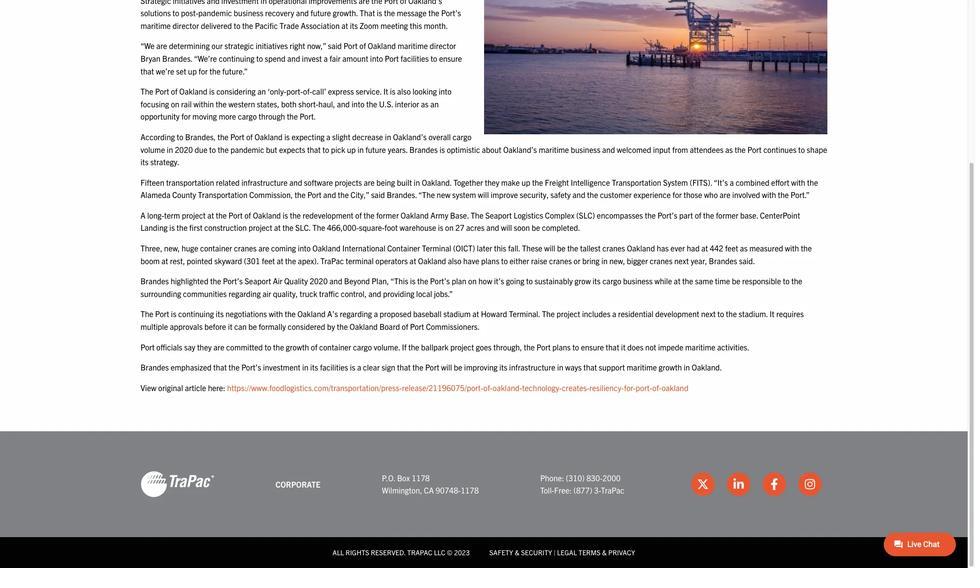 Task type: describe. For each thing, give the bounding box(es) containing it.
the left 'slc.'
[[283, 223, 294, 233]]

at up coming
[[274, 223, 281, 233]]

to left the brandes,
[[177, 132, 184, 142]]

to right going in the right of the page
[[526, 276, 533, 286]]

is up the u.s.
[[390, 86, 396, 96]]

its inside the strategic initiatives and investment in operational improvements are the port of oakland's solutions to post-pandemic business recovery and future growth. that is the message the port's maritime director delivered to the pacific trade association at its zoom meeting this month.
[[350, 20, 358, 30]]

is inside the port is continuing its negotiations with the oakland a's regarding a proposed baseball stadium at howard terminal. the project includes a residential development next to the stadium. it requires multiple approvals before it can be formally considered by the oakland board of port commissioners.
[[171, 309, 176, 319]]

at down coming
[[277, 256, 283, 266]]

cargo up clear at bottom left
[[353, 342, 372, 352]]

make
[[501, 177, 520, 187]]

fifteen
[[141, 177, 164, 187]]

infrastructure inside fifteen transportation related infrastructure and software projects are being built in oakland. together they make up the freight intelligence transportation system (fits). "it's a combined effort with the alameda county transportation commission, the port and the city," said brandes. "the new system will improve security, safety and the customer experience for those who are involved with the port."
[[242, 177, 288, 187]]

port's inside a long-term project at the port of oakland is the redevelopment of the former oakland army base. the seaport logistics complex (slc) encompasses the port's part of the former base. centerpoint landing is the first construction project at the slc. the 466,000-square-foot warehouse is on 27 acres and will soon be completed.
[[658, 210, 678, 220]]

its up https://www.foodlogistics.com/transportation/press-
[[310, 363, 318, 373]]

1 horizontal spatial infrastructure
[[509, 363, 556, 373]]

and down software
[[323, 190, 336, 200]]

cargo inside according to brandes, the port of oakland is expecting a slight decrease in oakland's overall cargo volume in 2020 due to the pandemic but expects that to pick up in future years. brandes is optimistic about oakland's maritime business and welcomed input from attendees as the port continues to shape its strategy.
[[453, 132, 472, 142]]

base.
[[741, 210, 759, 220]]

are up city,"
[[364, 177, 375, 187]]

2 horizontal spatial of-
[[653, 383, 662, 393]]

next inside the three, new, huge container cranes are coming into oakland international container terminal (oict) later this fall. these will be the tallest cranes oakland has ever had at 442 feet as measured with the boom at rest, pointed skyward (301 feet at the apex). trapac terminal operators at oakland also have plans to either raise cranes or bring in new, bigger cranes next year, brandes said.
[[675, 256, 689, 266]]

the up that
[[372, 0, 383, 5]]

are inside the strategic initiatives and investment in operational improvements are the port of oakland's solutions to post-pandemic business recovery and future growth. that is the message the port's maritime director delivered to the pacific trade association at its zoom meeting this month.
[[359, 0, 370, 5]]

message
[[397, 8, 427, 18]]

of inside the strategic initiatives and investment in operational improvements are the port of oakland's solutions to post-pandemic business recovery and future growth. that is the message the port's maritime director delivered to the pacific trade association at its zoom meeting this month.
[[400, 0, 407, 5]]

project left goes
[[451, 342, 474, 352]]

safety & security | legal terms & privacy
[[490, 549, 635, 558]]

through,
[[494, 342, 522, 352]]

facilities inside "we are determining our strategic initiatives right now," said port of oakland maritime director bryan brandes. "we're continuing to spend and invest a fair amount into port facilities to ensure that we're set up for the future."
[[401, 53, 429, 63]]

1 vertical spatial investment
[[263, 363, 301, 373]]

in up years.
[[385, 132, 391, 142]]

related
[[216, 177, 240, 187]]

system
[[452, 190, 476, 200]]

does
[[628, 342, 644, 352]]

oakland inside "we are determining our strategic initiatives right now," said port of oakland maritime director bryan brandes. "we're continuing to spend and invest a fair amount into port facilities to ensure that we're set up for the future."
[[368, 41, 396, 51]]

90748-
[[436, 486, 461, 496]]

and inside a long-term project at the port of oakland is the redevelopment of the former oakland army base. the seaport logistics complex (slc) encompasses the port's part of the former base. centerpoint landing is the first construction project at the slc. the 466,000-square-foot warehouse is on 27 acres and will soon be completed.
[[487, 223, 499, 233]]

as inside according to brandes, the port of oakland is expecting a slight decrease in oakland's overall cargo volume in 2020 due to the pandemic but expects that to pick up in future years. brandes is optimistic about oakland's maritime business and welcomed input from attendees as the port continues to shape its strategy.
[[726, 145, 733, 154]]

the up 'communities'
[[210, 276, 221, 286]]

into right looking in the left of the page
[[439, 86, 452, 96]]

logistics
[[514, 210, 543, 220]]

the up square-
[[364, 210, 375, 220]]

going
[[506, 276, 525, 286]]

improve
[[491, 190, 518, 200]]

the right if
[[409, 342, 420, 352]]

port left continues in the right of the page
[[748, 145, 762, 154]]

business inside according to brandes, the port of oakland is expecting a slight decrease in oakland's overall cargo volume in 2020 due to the pandemic but expects that to pick up in future years. brandes is optimistic about oakland's maritime business and welcomed input from attendees as the port continues to shape its strategy.
[[571, 145, 601, 154]]

1 vertical spatial growth
[[659, 363, 682, 373]]

business inside the strategic initiatives and investment in operational improvements are the port of oakland's solutions to post-pandemic business recovery and future growth. that is the message the port's maritime director delivered to the pacific trade association at its zoom meeting this month.
[[234, 8, 263, 18]]

it inside the port is continuing its negotiations with the oakland a's regarding a proposed baseball stadium at howard terminal. the project includes a residential development next to the stadium. it requires multiple approvals before it can be formally considered by the oakland board of port commissioners.
[[228, 322, 233, 332]]

overall
[[429, 132, 451, 142]]

the down redevelopment
[[313, 223, 325, 233]]

brandes inside brandes highlighted the port's seaport air quality 2020 and beyond plan, "this is the port's plan on how it's going to sustainably grow its cargo business while at the same time be responsible to the surrounding communities regarding air quality, truck traffic control, and providing local jobs."
[[141, 276, 169, 286]]

in up oakland
[[684, 363, 690, 373]]

seaport inside a long-term project at the port of oakland is the redevelopment of the former oakland army base. the seaport logistics complex (slc) encompasses the port's part of the former base. centerpoint landing is the first construction project at the slc. the 466,000-square-foot warehouse is on 27 acres and will soon be completed.
[[486, 210, 512, 220]]

into down service.
[[352, 99, 365, 109]]

port inside fifteen transportation related infrastructure and software projects are being built in oakland. together they make up the freight intelligence transportation system (fits). "it's a combined effort with the alameda county transportation commission, the port and the city," said brandes. "the new system will improve security, safety and the customer experience for those who are involved with the port."
[[308, 190, 322, 200]]

the up acres
[[471, 210, 484, 220]]

brandes,
[[185, 132, 216, 142]]

up inside fifteen transportation related infrastructure and software projects are being built in oakland. together they make up the freight intelligence transportation system (fits). "it's a combined effort with the alameda county transportation commission, the port and the city," said brandes. "the new system will improve security, safety and the customer experience for those who are involved with the port."
[[522, 177, 531, 187]]

port's up jobs."
[[430, 276, 450, 286]]

the down the both
[[287, 112, 298, 121]]

long-
[[147, 210, 164, 220]]

1 former from the left
[[376, 210, 399, 220]]

port inside the strategic initiatives and investment in operational improvements are the port of oakland's solutions to post-pandemic business recovery and future growth. that is the message the port's maritime director delivered to the pacific trade association at its zoom meeting this month.
[[384, 0, 398, 5]]

in left ways
[[557, 363, 564, 373]]

the up 'slc.'
[[290, 210, 301, 220]]

to down month.
[[431, 53, 437, 63]]

delivered
[[201, 20, 232, 30]]

trapac inside the three, new, huge container cranes are coming into oakland international container terminal (oict) later this fall. these will be the tallest cranes oakland has ever had at 442 feet as measured with the boom at rest, pointed skyward (301 feet at the apex). trapac terminal operators at oakland also have plans to either raise cranes or bring in new, bigger cranes next year, brandes said.
[[321, 256, 344, 266]]

redevelopment
[[303, 210, 354, 220]]

into inside the three, new, huge container cranes are coming into oakland international container terminal (oict) later this fall. these will be the tallest cranes oakland has ever had at 442 feet as measured with the boom at rest, pointed skyward (301 feet at the apex). trapac terminal operators at oakland also have plans to either raise cranes or bring in new, bigger cranes next year, brandes said.
[[298, 243, 311, 253]]

0 vertical spatial an
[[258, 86, 266, 96]]

"this
[[391, 276, 408, 286]]

attendees
[[690, 145, 724, 154]]

about
[[482, 145, 502, 154]]

1 horizontal spatial port-
[[636, 383, 653, 393]]

1 horizontal spatial transportation
[[612, 177, 662, 187]]

with inside the port is continuing its negotiations with the oakland a's regarding a proposed baseball stadium at howard terminal. the project includes a residential development next to the stadium. it requires multiple approvals before it can be formally considered by the oakland board of port commissioners.
[[269, 309, 283, 319]]

to left "spend"
[[256, 53, 263, 63]]

legal
[[557, 549, 577, 558]]

the right attendees
[[735, 145, 746, 154]]

(slc)
[[577, 210, 595, 220]]

1 vertical spatial an
[[431, 99, 439, 109]]

for inside fifteen transportation related infrastructure and software projects are being built in oakland. together they make up the freight intelligence transportation system (fits). "it's a combined effort with the alameda county transportation commission, the port and the city," said brandes. "the new system will improve security, safety and the customer experience for those who are involved with the port."
[[673, 190, 682, 200]]

measured
[[750, 243, 784, 253]]

strategic
[[141, 0, 171, 5]]

cranes down the has
[[650, 256, 673, 266]]

to right the responsible
[[783, 276, 790, 286]]

2 vertical spatial oakland's
[[503, 145, 537, 154]]

to left the pick at the left
[[323, 145, 329, 154]]

are down 'before' at the left
[[214, 342, 224, 352]]

the down more at the left top of the page
[[218, 132, 229, 142]]

technology-
[[522, 383, 562, 393]]

of right part
[[695, 210, 702, 220]]

is up within
[[209, 86, 215, 96]]

1 vertical spatial plans
[[553, 342, 571, 352]]

this inside the strategic initiatives and investment in operational improvements are the port of oakland's solutions to post-pandemic business recovery and future growth. that is the message the port's maritime director delivered to the pacific trade association at its zoom meeting this month.
[[410, 20, 422, 30]]

the down service.
[[366, 99, 377, 109]]

phone:
[[540, 473, 564, 483]]

boom
[[141, 256, 160, 266]]

spend
[[265, 53, 286, 63]]

1 vertical spatial they
[[197, 342, 212, 352]]

looking
[[413, 86, 437, 96]]

port down more at the left top of the page
[[230, 132, 245, 142]]

before
[[205, 322, 226, 332]]

and up traffic
[[330, 276, 342, 286]]

sustainably
[[535, 276, 573, 286]]

0 horizontal spatial growth
[[286, 342, 309, 352]]

are inside the three, new, huge container cranes are coming into oakland international container terminal (oict) later this fall. these will be the tallest cranes oakland has ever had at 442 feet as measured with the boom at rest, pointed skyward (301 feet at the apex). trapac terminal operators at oakland also have plans to either raise cranes or bring in new, bigger cranes next year, brandes said.
[[259, 243, 269, 253]]

this inside the three, new, huge container cranes are coming into oakland international container terminal (oict) later this fall. these will be the tallest cranes oakland has ever had at 442 feet as measured with the boom at rest, pointed skyward (301 feet at the apex). trapac terminal operators at oakland also have plans to either raise cranes or bring in new, bigger cranes next year, brandes said.
[[494, 243, 507, 253]]

port right through,
[[537, 342, 551, 352]]

box
[[397, 473, 410, 483]]

a right includes
[[613, 309, 617, 319]]

said.
[[739, 256, 755, 266]]

3-
[[594, 486, 601, 496]]

oakland up 'considered'
[[298, 309, 326, 319]]

trade
[[280, 20, 299, 30]]

maritime inside according to brandes, the port of oakland is expecting a slight decrease in oakland's overall cargo volume in 2020 due to the pandemic but expects that to pick up in future years. brandes is optimistic about oakland's maritime business and welcomed input from attendees as the port continues to shape its strategy.
[[539, 145, 569, 154]]

the down who
[[703, 210, 714, 220]]

the left first
[[177, 223, 188, 233]]

©
[[447, 549, 453, 558]]

its up oakland-
[[500, 363, 508, 373]]

here:
[[208, 383, 225, 393]]

view
[[141, 383, 156, 393]]

a inside "we are determining our strategic initiatives right now," said port of oakland maritime director bryan brandes. "we're continuing to spend and invest a fair amount into port facilities to ensure that we're set up for the future."
[[324, 53, 328, 63]]

and left software
[[290, 177, 302, 187]]

is down commission,
[[283, 210, 288, 220]]

corporate image
[[141, 471, 214, 499]]

slc.
[[295, 223, 311, 233]]

coming
[[271, 243, 296, 253]]

while
[[655, 276, 672, 286]]

of- inside the port of oakland is considering an 'only-port-of-call' express service. it is also looking into focusing on rail within the western states, both short-haul, and into the u.s. interior as an opportunity for moving more cargo through the port.
[[303, 86, 312, 96]]

that inside according to brandes, the port of oakland is expecting a slight decrease in oakland's overall cargo volume in 2020 due to the pandemic but expects that to pick up in future years. brandes is optimistic about oakland's maritime business and welcomed input from attendees as the port continues to shape its strategy.
[[307, 145, 321, 154]]

of down 'considered'
[[311, 342, 318, 352]]

focusing
[[141, 99, 169, 109]]

oakland down commission,
[[253, 210, 281, 220]]

terminal
[[346, 256, 374, 266]]

truck
[[300, 289, 317, 299]]

bryan
[[141, 53, 161, 63]]

port down baseball
[[410, 322, 424, 332]]

at right had
[[702, 243, 708, 253]]

1 vertical spatial oakland.
[[692, 363, 722, 373]]

cranes left or
[[549, 256, 572, 266]]

local
[[416, 289, 432, 299]]

pandemic inside according to brandes, the port of oakland is expecting a slight decrease in oakland's overall cargo volume in 2020 due to the pandemic but expects that to pick up in future years. brandes is optimistic about oakland's maritime business and welcomed input from attendees as the port continues to shape its strategy.
[[231, 145, 264, 154]]

the down coming
[[285, 256, 296, 266]]

seaport inside brandes highlighted the port's seaport air quality 2020 and beyond plan, "this is the port's plan on how it's going to sustainably grow its cargo business while at the same time be responsible to the surrounding communities regarding air quality, truck traffic control, and providing local jobs."
[[245, 276, 271, 286]]

will inside a long-term project at the port of oakland is the redevelopment of the former oakland army base. the seaport logistics complex (slc) encompasses the port's part of the former base. centerpoint landing is the first construction project at the slc. the 466,000-square-foot warehouse is on 27 acres and will soon be completed.
[[501, 223, 512, 233]]

combined
[[736, 177, 770, 187]]

rail
[[181, 99, 192, 109]]

square-
[[359, 223, 385, 233]]

the right 'measured'
[[801, 243, 812, 253]]

investment inside the strategic initiatives and investment in operational improvements are the port of oakland's solutions to post-pandemic business recovery and future growth. that is the message the port's maritime director delivered to the pacific trade association at its zoom meeting this month.
[[221, 0, 259, 5]]

port down meeting
[[385, 53, 399, 63]]

at inside the port is continuing its negotiations with the oakland a's regarding a proposed baseball stadium at howard terminal. the project includes a residential development next to the stadium. it requires multiple approvals before it can be formally considered by the oakland board of port commissioners.
[[473, 309, 479, 319]]

freight
[[545, 177, 569, 187]]

oakland up warehouse
[[401, 210, 429, 220]]

said inside "we are determining our strategic initiatives right now," said port of oakland maritime director bryan brandes. "we're continuing to spend and invest a fair amount into port facilities to ensure that we're set up for the future."
[[328, 41, 342, 51]]

month.
[[424, 20, 448, 30]]

the up security,
[[532, 177, 543, 187]]

involved
[[733, 190, 761, 200]]

the down effort
[[778, 190, 789, 200]]

oakland up bigger
[[627, 243, 655, 253]]

years.
[[388, 145, 408, 154]]

growth.
[[333, 8, 358, 18]]

set
[[176, 66, 186, 76]]

the up or
[[568, 243, 579, 253]]

and down the operational
[[296, 8, 309, 18]]

the down the experience
[[645, 210, 656, 220]]

of inside the port of oakland is considering an 'only-port-of-call' express service. it is also looking into focusing on rail within the western states, both short-haul, and into the u.s. interior as an opportunity for moving more cargo through the port.
[[171, 86, 178, 96]]

0 vertical spatial 1178
[[412, 473, 430, 483]]

port's inside the strategic initiatives and investment in operational improvements are the port of oakland's solutions to post-pandemic business recovery and future growth. that is the message the port's maritime director delivered to the pacific trade association at its zoom meeting this month.
[[441, 8, 461, 18]]

base.
[[450, 210, 469, 220]]

air
[[273, 276, 283, 286]]

project inside the port is continuing its negotiations with the oakland a's regarding a proposed baseball stadium at howard terminal. the project includes a residential development next to the stadium. it requires multiple approvals before it can be formally considered by the oakland board of port commissioners.
[[557, 309, 581, 319]]

oakland up 'apex).'
[[313, 243, 341, 253]]

initiatives inside "we are determining our strategic initiatives right now," said port of oakland maritime director bryan brandes. "we're continuing to spend and invest a fair amount into port facilities to ensure that we're set up for the future."
[[256, 41, 288, 51]]

of up 'construction'
[[245, 210, 251, 220]]

1 vertical spatial oakland's
[[393, 132, 427, 142]]

the up multiple
[[141, 309, 153, 319]]

later
[[477, 243, 492, 253]]

the up port."
[[808, 177, 818, 187]]

brandes inside the three, new, huge container cranes are coming into oakland international container terminal (oict) later this fall. these will be the tallest cranes oakland has ever had at 442 feet as measured with the boom at rest, pointed skyward (301 feet at the apex). trapac terminal operators at oakland also have plans to either raise cranes or bring in new, bigger cranes next year, brandes said.
[[709, 256, 738, 266]]

that up here:
[[213, 363, 227, 373]]

control,
[[341, 289, 367, 299]]

from
[[673, 145, 688, 154]]

brandes. inside "we are determining our strategic initiatives right now," said port of oakland maritime director bryan brandes. "we're continuing to spend and invest a fair amount into port facilities to ensure that we're set up for the future."
[[162, 53, 193, 63]]

in up https://www.foodlogistics.com/transportation/press-
[[302, 363, 309, 373]]

2 & from the left
[[602, 549, 607, 558]]

as inside the port of oakland is considering an 'only-port-of-call' express service. it is also looking into focusing on rail within the western states, both short-haul, and into the u.s. interior as an opportunity for moving more cargo through the port.
[[421, 99, 429, 109]]

its inside the port is continuing its negotiations with the oakland a's regarding a proposed baseball stadium at howard terminal. the project includes a residential development next to the stadium. it requires multiple approvals before it can be formally considered by the oakland board of port commissioners.
[[216, 309, 224, 319]]

1 horizontal spatial 1178
[[461, 486, 479, 496]]

a left clear at bottom left
[[357, 363, 361, 373]]

up inside according to brandes, the port of oakland is expecting a slight decrease in oakland's overall cargo volume in 2020 due to the pandemic but expects that to pick up in future years. brandes is optimistic about oakland's maritime business and welcomed input from attendees as the port continues to shape its strategy.
[[347, 145, 356, 154]]

the down software
[[295, 190, 306, 200]]

express
[[328, 86, 354, 96]]

is down the term in the left of the page
[[169, 223, 175, 233]]

according to brandes, the port of oakland is expecting a slight decrease in oakland's overall cargo volume in 2020 due to the pandemic but expects that to pick up in future years. brandes is optimistic about oakland's maritime business and welcomed input from attendees as the port continues to shape its strategy.
[[141, 132, 828, 167]]

reserved.
[[371, 549, 406, 558]]

with down effort
[[762, 190, 776, 200]]

more
[[219, 112, 236, 121]]

to inside the port is continuing its negotiations with the oakland a's regarding a proposed baseball stadium at howard terminal. the project includes a residential development next to the stadium. it requires multiple approvals before it can be formally considered by the oakland board of port commissioners.
[[718, 309, 724, 319]]

toll-
[[540, 486, 555, 496]]

be inside brandes highlighted the port's seaport air quality 2020 and beyond plan, "this is the port's plan on how it's going to sustainably grow its cargo business while at the same time be responsible to the surrounding communities regarding air quality, truck traffic control, and providing local jobs."
[[732, 276, 741, 286]]

its inside brandes highlighted the port's seaport air quality 2020 and beyond plan, "this is the port's plan on how it's going to sustainably grow its cargo business while at the same time be responsible to the surrounding communities regarding air quality, truck traffic control, and providing local jobs."
[[593, 276, 601, 286]]

to up ways
[[573, 342, 579, 352]]

creates-
[[562, 383, 590, 393]]

solutions
[[141, 8, 171, 18]]

the inside the port of oakland is considering an 'only-port-of-call' express service. it is also looking into focusing on rail within the western states, both short-haul, and into the u.s. interior as an opportunity for moving more cargo through the port.
[[141, 86, 153, 96]]

ensure inside "we are determining our strategic initiatives right now," said port of oakland maritime director bryan brandes. "we're continuing to spend and invest a fair amount into port facilities to ensure that we're set up for the future."
[[439, 53, 462, 63]]

rights
[[346, 549, 369, 558]]

port's down committed
[[242, 363, 261, 373]]

brandes inside according to brandes, the port of oakland is expecting a slight decrease in oakland's overall cargo volume in 2020 due to the pandemic but expects that to pick up in future years. brandes is optimistic about oakland's maritime business and welcomed input from attendees as the port continues to shape its strategy.
[[410, 145, 438, 154]]

maritime inside "we are determining our strategic initiatives right now," said port of oakland maritime director bryan brandes. "we're continuing to spend and invest a fair amount into port facilities to ensure that we're set up for the future."
[[398, 41, 428, 51]]

(310)
[[566, 473, 585, 483]]

that right sign
[[397, 363, 411, 373]]

oakland inside according to brandes, the port of oakland is expecting a slight decrease in oakland's overall cargo volume in 2020 due to the pandemic but expects that to pick up in future years. brandes is optimistic about oakland's maritime business and welcomed input from attendees as the port continues to shape its strategy.
[[255, 132, 283, 142]]

ca
[[424, 486, 434, 496]]

recovery
[[265, 8, 294, 18]]

development
[[656, 309, 700, 319]]

regarding inside brandes highlighted the port's seaport air quality 2020 and beyond plan, "this is the port's plan on how it's going to sustainably grow its cargo business while at the same time be responsible to the surrounding communities regarding air quality, truck traffic control, and providing local jobs."
[[229, 289, 261, 299]]

stadium.
[[739, 309, 768, 319]]

and inside the port of oakland is considering an 'only-port-of-call' express service. it is also looking into focusing on rail within the western states, both short-haul, and into the u.s. interior as an opportunity for moving more cargo through the port.
[[337, 99, 350, 109]]

the up meeting
[[384, 8, 395, 18]]

three, new, huge container cranes are coming into oakland international container terminal (oict) later this fall. these will be the tallest cranes oakland has ever had at 442 feet as measured with the boom at rest, pointed skyward (301 feet at the apex). trapac terminal operators at oakland also have plans to either raise cranes or bring in new, bigger cranes next year, brandes said.
[[141, 243, 812, 266]]

the up local
[[418, 276, 428, 286]]

they inside fifteen transportation related infrastructure and software projects are being built in oakland. together they make up the freight intelligence transportation system (fits). "it's a combined effort with the alameda county transportation commission, the port and the city," said brandes. "the new system will improve security, safety and the customer experience for those who are involved with the port."
[[485, 177, 500, 187]]

right
[[290, 41, 305, 51]]

plans inside the three, new, huge container cranes are coming into oakland international container terminal (oict) later this fall. these will be the tallest cranes oakland has ever had at 442 feet as measured with the boom at rest, pointed skyward (301 feet at the apex). trapac terminal operators at oakland also have plans to either raise cranes or bring in new, bigger cranes next year, brandes said.
[[481, 256, 500, 266]]

had
[[687, 243, 700, 253]]

at up 'construction'
[[207, 210, 214, 220]]

port down 'ballpark'
[[425, 363, 439, 373]]

activities.
[[718, 342, 750, 352]]

operational
[[269, 0, 307, 5]]

"we are determining our strategic initiatives right now," said port of oakland maritime director bryan brandes. "we're continuing to spend and invest a fair amount into port facilities to ensure that we're set up for the future."
[[141, 41, 462, 76]]

0 horizontal spatial transportation
[[198, 190, 248, 200]]

includes
[[582, 309, 611, 319]]

cranes up (301
[[234, 243, 257, 253]]

the down formally
[[273, 342, 284, 352]]

we're
[[156, 66, 174, 76]]

to up strategic in the top of the page
[[234, 20, 240, 30]]

be inside the three, new, huge container cranes are coming into oakland international container terminal (oict) later this fall. these will be the tallest cranes oakland has ever had at 442 feet as measured with the boom at rest, pointed skyward (301 feet at the apex). trapac terminal operators at oakland also have plans to either raise cranes or bring in new, bigger cranes next year, brandes said.
[[557, 243, 566, 253]]

those
[[684, 190, 703, 200]]

customer
[[600, 190, 632, 200]]



Task type: vqa. For each thing, say whether or not it's contained in the screenshot.
Source: Trapac Adds Oakland Terminal To Green Marine Program (Green-Marine.Org) | July 20, 2023
no



Task type: locate. For each thing, give the bounding box(es) containing it.
be up the https://www.foodlogistics.com/transportation/press-release/21196075/port-of-oakland-technology-creates-resiliency-for-port-of-oakland link
[[454, 363, 463, 373]]

0 horizontal spatial facilities
[[320, 363, 348, 373]]

port officials say they are committed to the growth of container cargo volume. if the ballpark project goes through, the port plans to ensure that it does not impede maritime activities.
[[141, 342, 750, 352]]

1 vertical spatial regarding
[[340, 309, 372, 319]]

this left fall.
[[494, 243, 507, 253]]

facilities
[[401, 53, 429, 63], [320, 363, 348, 373]]

terminal
[[422, 243, 451, 253]]

it up the u.s.
[[384, 86, 388, 96]]

at down "container"
[[410, 256, 416, 266]]

of- up short-
[[303, 86, 312, 96]]

that down bryan
[[141, 66, 154, 76]]

0 horizontal spatial it
[[384, 86, 388, 96]]

next inside the port is continuing its negotiations with the oakland a's regarding a proposed baseball stadium at howard terminal. the project includes a residential development next to the stadium. it requires multiple approvals before it can be formally considered by the oakland board of port commissioners.
[[701, 309, 716, 319]]

the down "projects"
[[338, 190, 349, 200]]

466,000-
[[327, 223, 359, 233]]

0 horizontal spatial feet
[[262, 256, 275, 266]]

the left same
[[683, 276, 694, 286]]

oakland. inside fifteen transportation related infrastructure and software projects are being built in oakland. together they make up the freight intelligence transportation system (fits). "it's a combined effort with the alameda county transportation commission, the port and the city," said brandes. "the new system will improve security, safety and the customer experience for those who are involved with the port."
[[422, 177, 452, 187]]

in inside fifteen transportation related infrastructure and software projects are being built in oakland. together they make up the freight intelligence transportation system (fits). "it's a combined effort with the alameda county transportation commission, the port and the city," said brandes. "the new system will improve security, safety and the customer experience for those who are involved with the port."
[[414, 177, 420, 187]]

of inside according to brandes, the port of oakland is expecting a slight decrease in oakland's overall cargo volume in 2020 due to the pandemic but expects that to pick up in future years. brandes is optimistic about oakland's maritime business and welcomed input from attendees as the port continues to shape its strategy.
[[246, 132, 253, 142]]

security,
[[520, 190, 549, 200]]

moving
[[193, 112, 217, 121]]

cargo inside the port of oakland is considering an 'only-port-of-call' express service. it is also looking into focusing on rail within the western states, both short-haul, and into the u.s. interior as an opportunity for moving more cargo through the port.
[[238, 112, 257, 121]]

1 horizontal spatial new,
[[610, 256, 625, 266]]

it left can
[[228, 322, 233, 332]]

0 horizontal spatial on
[[171, 99, 179, 109]]

acres
[[466, 223, 485, 233]]

0 vertical spatial port-
[[287, 86, 303, 96]]

0 vertical spatial transportation
[[612, 177, 662, 187]]

at right while
[[674, 276, 681, 286]]

plans down later
[[481, 256, 500, 266]]

brandes emphasized that the port's investment in its facilities is a clear sign that the port will be improving its infrastructure in ways that support maritime growth in oakland.
[[141, 363, 722, 373]]

at left howard
[[473, 309, 479, 319]]

will down port officials say they are committed to the growth of container cargo volume. if the ballpark project goes through, the port plans to ensure that it does not impede maritime activities. at bottom
[[441, 363, 452, 373]]

welcomed
[[617, 145, 652, 154]]

brandes. down 'built'
[[387, 190, 417, 200]]

port's left part
[[658, 210, 678, 220]]

and inside "we are determining our strategic initiatives right now," said port of oakland maritime director bryan brandes. "we're continuing to spend and invest a fair amount into port facilities to ensure that we're set up for the future."
[[287, 53, 300, 63]]

1 horizontal spatial container
[[319, 342, 351, 352]]

0 vertical spatial trapac
[[321, 256, 344, 266]]

for inside the port of oakland is considering an 'only-port-of-call' express service. it is also looking into focusing on rail within the western states, both short-haul, and into the u.s. interior as an opportunity for moving more cargo through the port.
[[182, 112, 191, 121]]

1 vertical spatial also
[[448, 256, 462, 266]]

0 vertical spatial oakland's
[[409, 0, 442, 5]]

goes
[[476, 342, 492, 352]]

up inside "we are determining our strategic initiatives right now," said port of oakland maritime director bryan brandes. "we're continuing to spend and invest a fair amount into port facilities to ensure that we're set up for the future."
[[188, 66, 197, 76]]

safety
[[490, 549, 513, 558]]

being
[[377, 177, 395, 187]]

2020 up truck
[[310, 276, 328, 286]]

director down month.
[[430, 41, 456, 51]]

& right terms
[[602, 549, 607, 558]]

port
[[384, 0, 398, 5], [344, 41, 358, 51], [385, 53, 399, 63], [155, 86, 169, 96], [230, 132, 245, 142], [748, 145, 762, 154], [308, 190, 322, 200], [229, 210, 243, 220], [155, 309, 169, 319], [410, 322, 424, 332], [141, 342, 155, 352], [537, 342, 551, 352], [425, 363, 439, 373]]

initiatives inside the strategic initiatives and investment in operational improvements are the port of oakland's solutions to post-pandemic business recovery and future growth. that is the message the port's maritime director delivered to the pacific trade association at its zoom meeting this month.
[[173, 0, 205, 5]]

1 vertical spatial new,
[[610, 256, 625, 266]]

on inside brandes highlighted the port's seaport air quality 2020 and beyond plan, "this is the port's plan on how it's going to sustainably grow its cargo business while at the same time be responsible to the surrounding communities regarding air quality, truck traffic control, and providing local jobs."
[[468, 276, 477, 286]]

1 horizontal spatial regarding
[[340, 309, 372, 319]]

that inside "we are determining our strategic initiatives right now," said port of oakland maritime director bryan brandes. "we're continuing to spend and invest a fair amount into port facilities to ensure that we're set up for the future."
[[141, 66, 154, 76]]

with up formally
[[269, 309, 283, 319]]

an down looking in the left of the page
[[431, 99, 439, 109]]

at inside brandes highlighted the port's seaport air quality 2020 and beyond plan, "this is the port's plan on how it's going to sustainably grow its cargo business while at the same time be responsible to the surrounding communities regarding air quality, truck traffic control, and providing local jobs."
[[674, 276, 681, 286]]

27
[[456, 223, 465, 233]]

is up expects
[[285, 132, 290, 142]]

article
[[185, 383, 206, 393]]

to left "post-"
[[173, 8, 179, 18]]

0 horizontal spatial &
[[515, 549, 520, 558]]

2020
[[175, 145, 193, 154], [310, 276, 328, 286]]

1 horizontal spatial former
[[716, 210, 739, 220]]

with inside the three, new, huge container cranes are coming into oakland international container terminal (oict) later this fall. these will be the tallest cranes oakland has ever had at 442 feet as measured with the boom at rest, pointed skyward (301 feet at the apex). trapac terminal operators at oakland also have plans to either raise cranes or bring in new, bigger cranes next year, brandes said.
[[785, 243, 799, 253]]

0 vertical spatial feet
[[726, 243, 739, 253]]

a inside according to brandes, the port of oakland is expecting a slight decrease in oakland's overall cargo volume in 2020 due to the pandemic but expects that to pick up in future years. brandes is optimistic about oakland's maritime business and welcomed input from attendees as the port continues to shape its strategy.
[[326, 132, 331, 142]]

business inside brandes highlighted the port's seaport air quality 2020 and beyond plan, "this is the port's plan on how it's going to sustainably grow its cargo business while at the same time be responsible to the surrounding communities regarding air quality, truck traffic control, and providing local jobs."
[[623, 276, 653, 286]]

to down formally
[[265, 342, 271, 352]]

project up first
[[182, 210, 206, 220]]

fair
[[330, 53, 341, 63]]

be right soon
[[532, 223, 540, 233]]

0 vertical spatial brandes.
[[162, 53, 193, 63]]

footer
[[0, 432, 968, 569]]

future inside the strategic initiatives and investment in operational improvements are the port of oakland's solutions to post-pandemic business recovery and future growth. that is the message the port's maritime director delivered to the pacific trade association at its zoom meeting this month.
[[311, 8, 331, 18]]

1 vertical spatial said
[[371, 190, 385, 200]]

1 horizontal spatial investment
[[263, 363, 301, 373]]

oakland down the terminal
[[418, 256, 446, 266]]

amount
[[343, 53, 368, 63]]

its up 'before' at the left
[[216, 309, 224, 319]]

ballpark
[[421, 342, 449, 352]]

expects
[[279, 145, 305, 154]]

1 vertical spatial next
[[701, 309, 716, 319]]

future down decrease
[[366, 145, 386, 154]]

1 horizontal spatial trapac
[[601, 486, 625, 496]]

1 horizontal spatial feet
[[726, 243, 739, 253]]

are
[[359, 0, 370, 5], [156, 41, 167, 51], [364, 177, 375, 187], [720, 190, 731, 200], [259, 243, 269, 253], [214, 342, 224, 352]]

these
[[522, 243, 543, 253]]

maritime down solutions
[[141, 20, 171, 30]]

0 horizontal spatial former
[[376, 210, 399, 220]]

the
[[141, 86, 153, 96], [471, 210, 484, 220], [313, 223, 325, 233], [141, 309, 153, 319], [542, 309, 555, 319]]

1 horizontal spatial also
[[448, 256, 462, 266]]

ever
[[671, 243, 685, 253]]

brandes up view
[[141, 363, 169, 373]]

seaport
[[486, 210, 512, 220], [245, 276, 271, 286]]

0 horizontal spatial 1178
[[412, 473, 430, 483]]

be right can
[[249, 322, 257, 332]]

1 vertical spatial initiatives
[[256, 41, 288, 51]]

the up view original article here: https://www.foodlogistics.com/transportation/press-release/21196075/port-of-oakland-technology-creates-resiliency-for-port-of-oakland
[[413, 363, 424, 373]]

pick
[[331, 145, 345, 154]]

2000
[[603, 473, 621, 483]]

0 vertical spatial seaport
[[486, 210, 512, 220]]

1 vertical spatial 1178
[[461, 486, 479, 496]]

cranes right tallest
[[603, 243, 625, 253]]

2 horizontal spatial on
[[468, 276, 477, 286]]

0 horizontal spatial new,
[[164, 243, 180, 253]]

maritime inside the strategic initiatives and investment in operational improvements are the port of oakland's solutions to post-pandemic business recovery and future growth. that is the message the port's maritime director delivered to the pacific trade association at its zoom meeting this month.
[[141, 20, 171, 30]]

haul,
[[318, 99, 335, 109]]

up right the pick at the left
[[347, 145, 356, 154]]

a long-term project at the port of oakland is the redevelopment of the former oakland army base. the seaport logistics complex (slc) encompasses the port's part of the former base. centerpoint landing is the first construction project at the slc. the 466,000-square-foot warehouse is on 27 acres and will soon be completed.
[[141, 210, 801, 233]]

its inside according to brandes, the port of oakland is expecting a slight decrease in oakland's overall cargo volume in 2020 due to the pandemic but expects that to pick up in future years. brandes is optimistic about oakland's maritime business and welcomed input from attendees as the port continues to shape its strategy.
[[141, 157, 149, 167]]

county
[[172, 190, 196, 200]]

considering
[[216, 86, 256, 96]]

cargo up optimistic
[[453, 132, 472, 142]]

to left stadium. on the right bottom of the page
[[718, 309, 724, 319]]

emphasized
[[171, 363, 212, 373]]

0 vertical spatial this
[[410, 20, 422, 30]]

in
[[261, 0, 267, 5], [385, 132, 391, 142], [167, 145, 173, 154], [358, 145, 364, 154], [414, 177, 420, 187], [602, 256, 608, 266], [302, 363, 309, 373], [557, 363, 564, 373], [684, 363, 690, 373]]

https://www.foodlogistics.com/transportation/press-release/21196075/port-of-oakland-technology-creates-resiliency-for-port-of-oakland link
[[227, 383, 689, 393]]

is inside the strategic initiatives and investment in operational improvements are the port of oakland's solutions to post-pandemic business recovery and future growth. that is the message the port's maritime director delivered to the pacific trade association at its zoom meeting this month.
[[377, 8, 382, 18]]

continuing inside the port is continuing its negotiations with the oakland a's regarding a proposed baseball stadium at howard terminal. the project includes a residential development next to the stadium. it requires multiple approvals before it can be formally considered by the oakland board of port commissioners.
[[178, 309, 214, 319]]

is down "overall"
[[440, 145, 445, 154]]

will left soon
[[501, 223, 512, 233]]

cargo inside brandes highlighted the port's seaport air quality 2020 and beyond plan, "this is the port's plan on how it's going to sustainably grow its cargo business while at the same time be responsible to the surrounding communities regarding air quality, truck traffic control, and providing local jobs."
[[603, 276, 622, 286]]

jobs."
[[434, 289, 453, 299]]

regarding down the control,
[[340, 309, 372, 319]]

landing
[[141, 223, 168, 233]]

0 horizontal spatial said
[[328, 41, 342, 51]]

on
[[171, 99, 179, 109], [445, 223, 454, 233], [468, 276, 477, 286]]

0 horizontal spatial of-
[[303, 86, 312, 96]]

1 horizontal spatial an
[[431, 99, 439, 109]]

1 vertical spatial director
[[430, 41, 456, 51]]

is
[[377, 8, 382, 18], [209, 86, 215, 96], [390, 86, 396, 96], [285, 132, 290, 142], [440, 145, 445, 154], [283, 210, 288, 220], [169, 223, 175, 233], [438, 223, 444, 233], [410, 276, 416, 286], [171, 309, 176, 319], [350, 363, 356, 373]]

transportation
[[166, 177, 214, 187]]

port inside the port of oakland is considering an 'only-port-of-call' express service. it is also looking into focusing on rail within the western states, both short-haul, and into the u.s. interior as an opportunity for moving more cargo through the port.
[[155, 86, 169, 96]]

at inside the strategic initiatives and investment in operational improvements are the port of oakland's solutions to post-pandemic business recovery and future growth. that is the message the port's maritime director delivered to the pacific trade association at its zoom meeting this month.
[[342, 20, 348, 30]]

as down looking in the left of the page
[[421, 99, 429, 109]]

view original article here: https://www.foodlogistics.com/transportation/press-release/21196075/port-of-oakland-technology-creates-resiliency-for-port-of-oakland
[[141, 383, 689, 393]]

port.
[[300, 112, 316, 121]]

2 horizontal spatial up
[[522, 177, 531, 187]]

port's
[[441, 8, 461, 18], [658, 210, 678, 220], [223, 276, 243, 286], [430, 276, 450, 286], [242, 363, 261, 373]]

trapac
[[321, 256, 344, 266], [601, 486, 625, 496]]

negotiations
[[226, 309, 267, 319]]

be inside a long-term project at the port of oakland is the redevelopment of the former oakland army base. the seaport logistics complex (slc) encompasses the port's part of the former base. centerpoint landing is the first construction project at the slc. the 466,000-square-foot warehouse is on 27 acres and will soon be completed.
[[532, 223, 540, 233]]

2 horizontal spatial for
[[673, 190, 682, 200]]

0 horizontal spatial as
[[421, 99, 429, 109]]

0 horizontal spatial infrastructure
[[242, 177, 288, 187]]

plan,
[[372, 276, 389, 286]]

the up the requires at the right bottom of the page
[[792, 276, 803, 286]]

2020 left due
[[175, 145, 193, 154]]

continuing inside "we are determining our strategic initiatives right now," said port of oakland maritime director bryan brandes. "we're continuing to spend and invest a fair amount into port facilities to ensure that we're set up for the future."
[[219, 53, 255, 63]]

1 horizontal spatial initiatives
[[256, 41, 288, 51]]

this
[[410, 20, 422, 30], [494, 243, 507, 253]]

0 vertical spatial new,
[[164, 243, 180, 253]]

invest
[[302, 53, 322, 63]]

port up focusing
[[155, 86, 169, 96]]

oakland up rail
[[179, 86, 207, 96]]

in up recovery
[[261, 0, 267, 5]]

and up delivered on the left of page
[[207, 0, 220, 5]]

1 horizontal spatial on
[[445, 223, 454, 233]]

encompasses
[[597, 210, 643, 220]]

at left rest,
[[162, 256, 168, 266]]

&
[[515, 549, 520, 558], [602, 549, 607, 558]]

0 horizontal spatial trapac
[[321, 256, 344, 266]]

same
[[695, 276, 714, 286]]

0 vertical spatial oakland.
[[422, 177, 452, 187]]

1 vertical spatial trapac
[[601, 486, 625, 496]]

0 vertical spatial ensure
[[439, 53, 462, 63]]

0 vertical spatial also
[[397, 86, 411, 96]]

0 vertical spatial initiatives
[[173, 0, 205, 5]]

maritime right impede
[[686, 342, 716, 352]]

with
[[792, 177, 806, 187], [762, 190, 776, 200], [785, 243, 799, 253], [269, 309, 283, 319]]

states,
[[257, 99, 279, 109]]

opportunity
[[141, 112, 180, 121]]

will inside the three, new, huge container cranes are coming into oakland international container terminal (oict) later this fall. these will be the tallest cranes oakland has ever had at 442 feet as measured with the boom at rest, pointed skyward (301 feet at the apex). trapac terminal operators at oakland also have plans to either raise cranes or bring in new, bigger cranes next year, brandes said.
[[544, 243, 555, 253]]

the right by
[[337, 322, 348, 332]]

1 horizontal spatial for
[[199, 66, 208, 76]]

for inside "we are determining our strategic initiatives right now," said port of oakland maritime director bryan brandes. "we're continuing to spend and invest a fair amount into port facilities to ensure that we're set up for the future."
[[199, 66, 208, 76]]

director inside "we are determining our strategic initiatives right now," said port of oakland maritime director bryan brandes. "we're continuing to spend and invest a fair amount into port facilities to ensure that we're set up for the future."
[[430, 41, 456, 51]]

trapac right 'apex).'
[[321, 256, 344, 266]]

port's down skyward
[[223, 276, 243, 286]]

0 vertical spatial pandemic
[[198, 8, 232, 18]]

0 vertical spatial it
[[228, 322, 233, 332]]

the port of oakland is considering an 'only-port-of-call' express service. it is also looking into focusing on rail within the western states, both short-haul, and into the u.s. interior as an opportunity for moving more cargo through the port.
[[141, 86, 452, 121]]

trapac inside phone: (310) 830-2000 toll-free: (877) 3-trapac
[[601, 486, 625, 496]]

that up support on the bottom right of the page
[[606, 342, 620, 352]]

transportation down related
[[198, 190, 248, 200]]

has
[[657, 243, 669, 253]]

future inside according to brandes, the port of oakland is expecting a slight decrease in oakland's overall cargo volume in 2020 due to the pandemic but expects that to pick up in future years. brandes is optimistic about oakland's maritime business and welcomed input from attendees as the port continues to shape its strategy.
[[366, 145, 386, 154]]

are down "it's
[[720, 190, 731, 200]]

investment up delivered on the left of page
[[221, 0, 259, 5]]

of inside the port is continuing its negotiations with the oakland a's regarding a proposed baseball stadium at howard terminal. the project includes a residential development next to the stadium. it requires multiple approvals before it can be formally considered by the oakland board of port commissioners.
[[402, 322, 408, 332]]

to inside the three, new, huge container cranes are coming into oakland international container terminal (oict) later this fall. these will be the tallest cranes oakland has ever had at 442 feet as measured with the boom at rest, pointed skyward (301 feet at the apex). trapac terminal operators at oakland also have plans to either raise cranes or bring in new, bigger cranes next year, brandes said.
[[501, 256, 508, 266]]

regarding inside the port is continuing its negotiations with the oakland a's regarding a proposed baseball stadium at howard terminal. the project includes a residential development next to the stadium. it requires multiple approvals before it can be formally considered by the oakland board of port commissioners.
[[340, 309, 372, 319]]

surrounding
[[141, 289, 181, 299]]

that right ways
[[584, 363, 597, 373]]

and inside according to brandes, the port of oakland is expecting a slight decrease in oakland's overall cargo volume in 2020 due to the pandemic but expects that to pick up in future years. brandes is optimistic about oakland's maritime business and welcomed input from attendees as the port continues to shape its strategy.
[[602, 145, 615, 154]]

pandemic inside the strategic initiatives and investment in operational improvements are the port of oakland's solutions to post-pandemic business recovery and future growth. that is the message the port's maritime director delivered to the pacific trade association at its zoom meeting this month.
[[198, 8, 232, 18]]

port- left oakland
[[636, 383, 653, 393]]

0 vertical spatial facilities
[[401, 53, 429, 63]]

oakland. down activities.
[[692, 363, 722, 373]]

brandes. inside fifteen transportation related infrastructure and software projects are being built in oakland. together they make up the freight intelligence transportation system (fits). "it's a combined effort with the alameda county transportation commission, the port and the city," said brandes. "the new system will improve security, safety and the customer experience for those who are involved with the port."
[[387, 190, 417, 200]]

also inside the port of oakland is considering an 'only-port-of-call' express service. it is also looking into focusing on rail within the western states, both short-haul, and into the u.s. interior as an opportunity for moving more cargo through the port.
[[397, 86, 411, 96]]

quality,
[[273, 289, 298, 299]]

director inside the strategic initiatives and investment in operational improvements are the port of oakland's solutions to post-pandemic business recovery and future growth. that is the message the port's maritime director delivered to the pacific trade association at its zoom meeting this month.
[[173, 20, 199, 30]]

feet right 442
[[726, 243, 739, 253]]

the right due
[[218, 145, 229, 154]]

they
[[485, 177, 500, 187], [197, 342, 212, 352]]

can
[[234, 322, 247, 332]]

2 vertical spatial as
[[740, 243, 748, 253]]

its right grow
[[593, 276, 601, 286]]

p.o.
[[382, 473, 396, 483]]

oakland left board
[[350, 322, 378, 332]]

0 horizontal spatial next
[[675, 256, 689, 266]]

on inside a long-term project at the port of oakland is the redevelopment of the former oakland army base. the seaport logistics complex (slc) encompasses the port's part of the former base. centerpoint landing is the first construction project at the slc. the 466,000-square-foot warehouse is on 27 acres and will soon be completed.
[[445, 223, 454, 233]]

0 horizontal spatial brandes.
[[162, 53, 193, 63]]

centerpoint
[[760, 210, 801, 220]]

1 vertical spatial transportation
[[198, 190, 248, 200]]

llc
[[434, 549, 446, 558]]

support
[[599, 363, 625, 373]]

1 horizontal spatial it
[[621, 342, 626, 352]]

0 vertical spatial regarding
[[229, 289, 261, 299]]

of up amount on the top left
[[360, 41, 366, 51]]

port."
[[791, 190, 810, 200]]

and down plan,
[[369, 289, 381, 299]]

2 vertical spatial for
[[673, 190, 682, 200]]

will up raise
[[544, 243, 555, 253]]

0 vertical spatial future
[[311, 8, 331, 18]]

of right board
[[402, 322, 408, 332]]

0 horizontal spatial future
[[311, 8, 331, 18]]

with up port."
[[792, 177, 806, 187]]

1 horizontal spatial up
[[347, 145, 356, 154]]

in inside the strategic initiatives and investment in operational improvements are the port of oakland's solutions to post-pandemic business recovery and future growth. that is the message the port's maritime director delivered to the pacific trade association at its zoom meeting this month.
[[261, 0, 267, 5]]

the up more at the left top of the page
[[216, 99, 227, 109]]

of inside "we are determining our strategic initiatives right now," said port of oakland maritime director bryan brandes. "we're continuing to spend and invest a fair amount into port facilities to ensure that we're set up for the future."
[[360, 41, 366, 51]]

with right 'measured'
[[785, 243, 799, 253]]

said inside fifteen transportation related infrastructure and software projects are being built in oakland. together they make up the freight intelligence transportation system (fits). "it's a combined effort with the alameda county transportation commission, the port and the city," said brandes. "the new system will improve security, safety and the customer experience for those who are involved with the port."
[[371, 190, 385, 200]]

will inside fifteen transportation related infrastructure and software projects are being built in oakland. together they make up the freight intelligence transportation system (fits). "it's a combined effort with the alameda county transportation commission, the port and the city," said brandes. "the new system will improve security, safety and the customer experience for those who are involved with the port."
[[478, 190, 489, 200]]

port inside a long-term project at the port of oakland is the redevelopment of the former oakland army base. the seaport logistics complex (slc) encompasses the port's part of the former base. centerpoint landing is the first construction project at the slc. the 466,000-square-foot warehouse is on 27 acres and will soon be completed.
[[229, 210, 243, 220]]

the up 'construction'
[[216, 210, 227, 220]]

|
[[554, 549, 556, 558]]

1 vertical spatial as
[[726, 145, 733, 154]]

to left the either
[[501, 256, 508, 266]]

as inside the three, new, huge container cranes are coming into oakland international container terminal (oict) later this fall. these will be the tallest cranes oakland has ever had at 442 feet as measured with the boom at rest, pointed skyward (301 feet at the apex). trapac terminal operators at oakland also have plans to either raise cranes or bring in new, bigger cranes next year, brandes said.
[[740, 243, 748, 253]]

442
[[710, 243, 724, 253]]

container inside the three, new, huge container cranes are coming into oakland international container terminal (oict) later this fall. these will be the tallest cranes oakland has ever had at 442 feet as measured with the boom at rest, pointed skyward (301 feet at the apex). trapac terminal operators at oakland also have plans to either raise cranes or bring in new, bigger cranes next year, brandes said.
[[200, 243, 232, 253]]

0 horizontal spatial ensure
[[439, 53, 462, 63]]

huge
[[182, 243, 198, 253]]

0 vertical spatial business
[[234, 8, 263, 18]]

1 horizontal spatial &
[[602, 549, 607, 558]]

0 vertical spatial investment
[[221, 0, 259, 5]]

it inside the port is continuing its negotiations with the oakland a's regarding a proposed baseball stadium at howard terminal. the project includes a residential development next to the stadium. it requires multiple approvals before it can be formally considered by the oakland board of port commissioners.
[[770, 309, 775, 319]]

oakland's right about
[[503, 145, 537, 154]]

air
[[263, 289, 271, 299]]

original
[[158, 383, 183, 393]]

considered
[[288, 322, 325, 332]]

0 vertical spatial for
[[199, 66, 208, 76]]

the inside "we are determining our strategic initiatives right now," said port of oakland maritime director bryan brandes. "we're continuing to spend and invest a fair amount into port facilities to ensure that we're set up for the future."
[[210, 66, 221, 76]]

into inside "we are determining our strategic initiatives right now," said port of oakland maritime director bryan brandes. "we're continuing to spend and invest a fair amount into port facilities to ensure that we're set up for the future."
[[370, 53, 383, 63]]

1 horizontal spatial of-
[[484, 383, 493, 393]]

former up the foot at top left
[[376, 210, 399, 220]]

ensure down month.
[[439, 53, 462, 63]]

1 horizontal spatial it
[[770, 309, 775, 319]]

2020 inside brandes highlighted the port's seaport air quality 2020 and beyond plan, "this is the port's plan on how it's going to sustainably grow its cargo business while at the same time be responsible to the surrounding communities regarding air quality, truck traffic control, and providing local jobs."
[[310, 276, 328, 286]]

tallest
[[580, 243, 601, 253]]

1 vertical spatial facilities
[[320, 363, 348, 373]]

initiatives
[[173, 0, 205, 5], [256, 41, 288, 51]]

the up focusing
[[141, 86, 153, 96]]

that
[[141, 66, 154, 76], [307, 145, 321, 154], [606, 342, 620, 352], [213, 363, 227, 373], [397, 363, 411, 373], [584, 363, 597, 373]]

0 vertical spatial they
[[485, 177, 500, 187]]

the down committed
[[229, 363, 240, 373]]

1 vertical spatial it
[[770, 309, 775, 319]]

the
[[372, 0, 383, 5], [384, 8, 395, 18], [429, 8, 440, 18], [242, 20, 253, 30], [210, 66, 221, 76], [216, 99, 227, 109], [366, 99, 377, 109], [287, 112, 298, 121], [218, 132, 229, 142], [218, 145, 229, 154], [735, 145, 746, 154], [532, 177, 543, 187], [808, 177, 818, 187], [295, 190, 306, 200], [338, 190, 349, 200], [587, 190, 598, 200], [778, 190, 789, 200], [216, 210, 227, 220], [290, 210, 301, 220], [364, 210, 375, 220], [645, 210, 656, 220], [703, 210, 714, 220], [177, 223, 188, 233], [283, 223, 294, 233], [568, 243, 579, 253], [801, 243, 812, 253], [285, 256, 296, 266], [210, 276, 221, 286], [418, 276, 428, 286], [683, 276, 694, 286], [792, 276, 803, 286], [285, 309, 296, 319], [726, 309, 737, 319], [337, 322, 348, 332], [273, 342, 284, 352], [409, 342, 420, 352], [524, 342, 535, 352], [229, 363, 240, 373], [413, 363, 424, 373]]

1 horizontal spatial growth
[[659, 363, 682, 373]]

maritime down does
[[627, 363, 657, 373]]

port- inside the port of oakland is considering an 'only-port-of-call' express service. it is also looking into focusing on rail within the western states, both short-haul, and into the u.s. interior as an opportunity for moving more cargo through the port.
[[287, 86, 303, 96]]

a inside fifteen transportation related infrastructure and software projects are being built in oakland. together they make up the freight intelligence transportation system (fits). "it's a combined effort with the alameda county transportation commission, the port and the city," said brandes. "the new system will improve security, safety and the customer experience for those who are involved with the port."
[[730, 177, 734, 187]]

2 vertical spatial on
[[468, 276, 477, 286]]

are inside "we are determining our strategic initiatives right now," said port of oakland maritime director bryan brandes. "we're continuing to spend and invest a fair amount into port facilities to ensure that we're set up for the future."
[[156, 41, 167, 51]]

be inside the port is continuing its negotiations with the oakland a's regarding a proposed baseball stadium at howard terminal. the project includes a residential development next to the stadium. it requires multiple approvals before it can be formally considered by the oakland board of port commissioners.
[[249, 322, 257, 332]]

both
[[281, 99, 297, 109]]

pandemic left but on the top left of page
[[231, 145, 264, 154]]

1 horizontal spatial ensure
[[581, 342, 604, 352]]

0 horizontal spatial container
[[200, 243, 232, 253]]

footer containing p.o. box 1178
[[0, 432, 968, 569]]

providing
[[383, 289, 415, 299]]

2 former from the left
[[716, 210, 739, 220]]

0 vertical spatial on
[[171, 99, 179, 109]]

alameda
[[141, 190, 171, 200]]

0 vertical spatial director
[[173, 20, 199, 30]]

a left 'proposed'
[[374, 309, 378, 319]]

seaport up air
[[245, 276, 271, 286]]

board
[[380, 322, 400, 332]]

2020 inside according to brandes, the port of oakland is expecting a slight decrease in oakland's overall cargo volume in 2020 due to the pandemic but expects that to pick up in future years. brandes is optimistic about oakland's maritime business and welcomed input from attendees as the port continues to shape its strategy.
[[175, 145, 193, 154]]

0 vertical spatial infrastructure
[[242, 177, 288, 187]]

how
[[479, 276, 492, 286]]

oakland's inside the strategic initiatives and investment in operational improvements are the port of oakland's solutions to post-pandemic business recovery and future growth. that is the message the port's maritime director delivered to the pacific trade association at its zoom meeting this month.
[[409, 0, 442, 5]]

communities
[[183, 289, 227, 299]]

now,"
[[307, 41, 326, 51]]

1 horizontal spatial as
[[726, 145, 733, 154]]

1 horizontal spatial brandes.
[[387, 190, 417, 200]]

1 & from the left
[[515, 549, 520, 558]]

1 horizontal spatial they
[[485, 177, 500, 187]]

2 vertical spatial up
[[522, 177, 531, 187]]

container
[[387, 243, 420, 253]]

port- up the both
[[287, 86, 303, 96]]

committed
[[226, 342, 263, 352]]

commission,
[[249, 190, 293, 200]]

the right through,
[[524, 342, 535, 352]]

1 horizontal spatial facilities
[[401, 53, 429, 63]]

brandes up surrounding
[[141, 276, 169, 286]]

it inside the port of oakland is considering an 'only-port-of-call' express service. it is also looking into focusing on rail within the western states, both short-haul, and into the u.s. interior as an opportunity for moving more cargo through the port.
[[384, 86, 388, 96]]

also up interior
[[397, 86, 411, 96]]

0 vertical spatial as
[[421, 99, 429, 109]]

oakland inside the port of oakland is considering an 'only-port-of-call' express service. it is also looking into focusing on rail within the western states, both short-haul, and into the u.s. interior as an opportunity for moving more cargo through the port.
[[179, 86, 207, 96]]

2 horizontal spatial business
[[623, 276, 653, 286]]

0 vertical spatial it
[[384, 86, 388, 96]]

in inside the three, new, huge container cranes are coming into oakland international container terminal (oict) later this fall. these will be the tallest cranes oakland has ever had at 442 feet as measured with the boom at rest, pointed skyward (301 feet at the apex). trapac terminal operators at oakland also have plans to either raise cranes or bring in new, bigger cranes next year, brandes said.
[[602, 256, 608, 266]]

on left rail
[[171, 99, 179, 109]]

an up states,
[[258, 86, 266, 96]]

is inside brandes highlighted the port's seaport air quality 2020 and beyond plan, "this is the port's plan on how it's going to sustainably grow its cargo business while at the same time be responsible to the surrounding communities regarding air quality, truck traffic control, and providing local jobs."
[[410, 276, 416, 286]]

security
[[521, 549, 552, 558]]

trapac down '2000'
[[601, 486, 625, 496]]

on inside the port of oakland is considering an 'only-port-of-call' express service. it is also looking into focusing on rail within the western states, both short-haul, and into the u.s. interior as an opportunity for moving more cargo through the port.
[[171, 99, 179, 109]]

effort
[[772, 177, 790, 187]]

decrease
[[352, 132, 383, 142]]

in down decrease
[[358, 145, 364, 154]]

0 horizontal spatial also
[[397, 86, 411, 96]]

1 horizontal spatial continuing
[[219, 53, 255, 63]]



